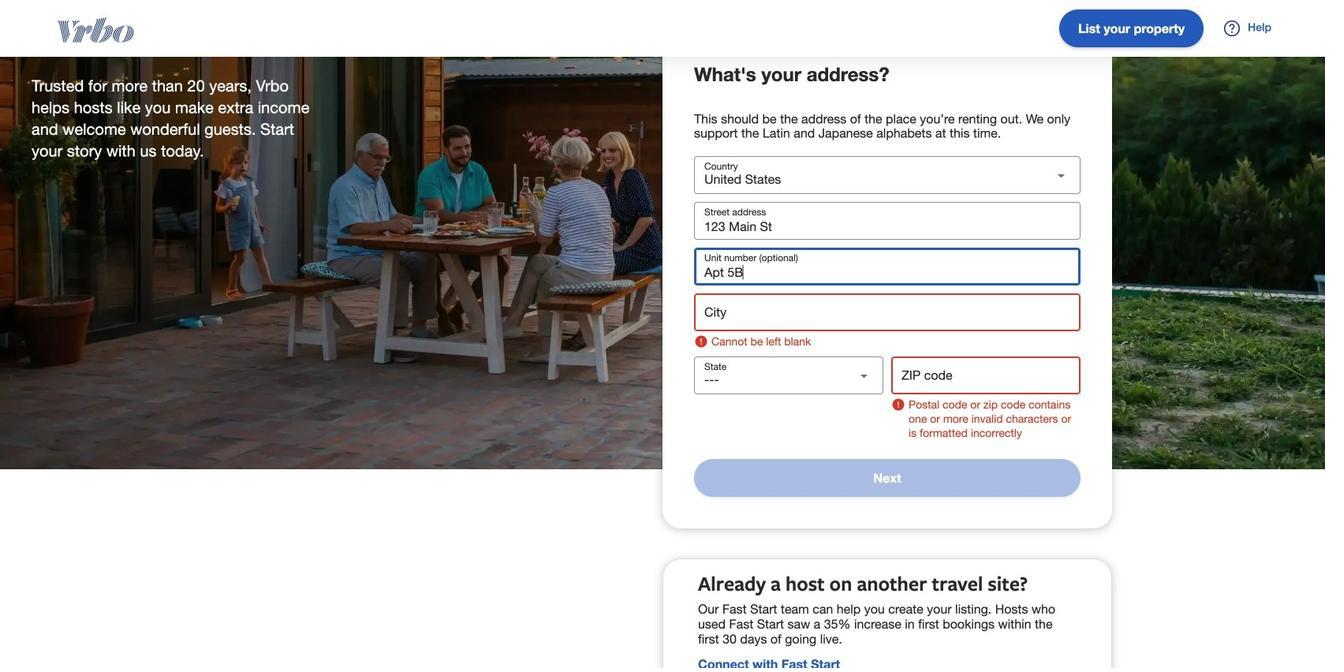Task type: locate. For each thing, give the bounding box(es) containing it.
name error image
[[694, 335, 709, 349]]

2 vertical spatial   text field
[[892, 357, 1081, 395]]

1 vertical spatial   text field
[[694, 248, 1081, 286]]

  text field
[[694, 202, 1081, 240], [694, 248, 1081, 286], [892, 357, 1081, 395]]



Task type: vqa. For each thing, say whether or not it's contained in the screenshot.
the bottom name error Image
yes



Task type: describe. For each thing, give the bounding box(es) containing it.
name error image
[[892, 398, 906, 412]]

  text field
[[694, 294, 1081, 331]]

0 vertical spatial   text field
[[694, 202, 1081, 240]]

family enjoying cabin vacation image
[[0, 0, 1326, 469]]

vrbo logo image
[[25, 17, 166, 43]]



